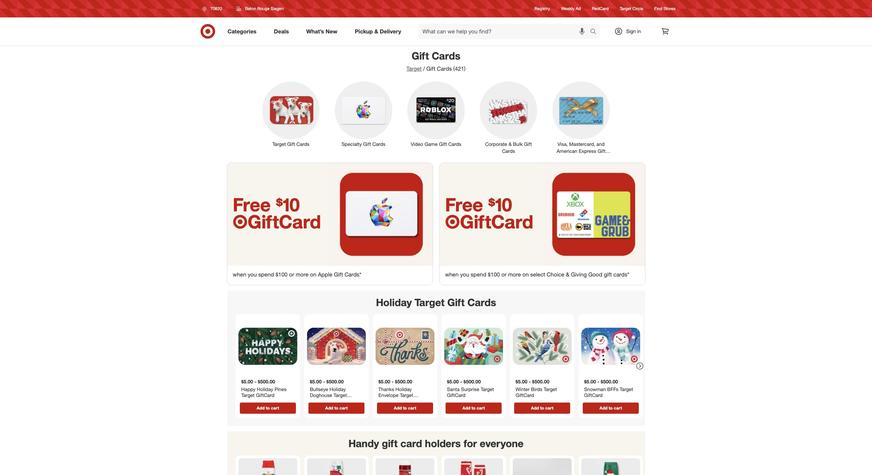 Task type: locate. For each thing, give the bounding box(es) containing it.
0 horizontal spatial on
[[310, 271, 317, 278]]

or left select
[[502, 271, 507, 278]]

on
[[310, 271, 317, 278], [523, 271, 529, 278]]

sign in
[[627, 28, 642, 34]]

3 add from the left
[[394, 405, 402, 411]]

sign in link
[[609, 24, 653, 39]]

2 $5.00 from the left
[[310, 379, 322, 385]]

4 - from the left
[[461, 379, 463, 385]]

or for select
[[502, 271, 507, 278]]

- up surprise
[[461, 379, 463, 385]]

1 spend from the left
[[259, 271, 274, 278]]

$5.00 up snowman
[[585, 379, 596, 385]]

$500.00 inside $5.00 - $500.00 thanks holiday envelope target giftcard
[[395, 379, 413, 385]]

to down $5.00 - $500.00 thanks holiday envelope target giftcard
[[403, 405, 407, 411]]

$5.00 for $5.00 - $500.00 thanks holiday envelope target giftcard
[[379, 379, 391, 385]]

1 add to cart from the left
[[257, 405, 279, 411]]

more left the apple
[[296, 271, 309, 278]]

when you spend $100 or more on select choice & giving good gift cards*
[[446, 271, 630, 278]]

on left select
[[523, 271, 529, 278]]

$500.00 up surprise
[[464, 379, 481, 385]]

1 horizontal spatial $10
[[489, 193, 513, 216]]

to down $5.00 - $500.00 bullseye holiday doghouse target giftcard
[[335, 405, 339, 411]]

2 spend from the left
[[471, 271, 487, 278]]

add to cart button for $5.00 - $500.00 snowman bffs target giftcard
[[583, 403, 639, 414]]

$5.00 up winter
[[516, 379, 528, 385]]

1 horizontal spatial &
[[509, 141, 512, 147]]

sign
[[627, 28, 637, 34]]

$500.00 up pines
[[258, 379, 275, 385]]

cards
[[432, 49, 461, 62], [437, 65, 452, 72], [297, 141, 310, 147], [373, 141, 386, 147], [449, 141, 462, 147], [503, 148, 516, 154], [575, 155, 588, 161], [468, 296, 497, 309]]

1 horizontal spatial or
[[502, 271, 507, 278]]

2 horizontal spatial &
[[566, 271, 570, 278]]

gift left card
[[382, 437, 398, 450]]

video game gift cards link
[[403, 80, 470, 148]]

add to cart button down $5.00 - $500.00 happy holiday pines target giftcard
[[240, 403, 296, 414]]

3 add to cart from the left
[[394, 405, 417, 411]]

$5.00 up thanks at the bottom of page
[[379, 379, 391, 385]]

1 horizontal spatial more
[[509, 271, 521, 278]]

$100 for select
[[488, 271, 500, 278]]

5 add from the left
[[531, 405, 539, 411]]

to for santa surprise target giftcard
[[472, 405, 476, 411]]

on left the apple
[[310, 271, 317, 278]]

free $10 for when you spend $100 or more on apple gift cards*
[[233, 193, 300, 216]]

5 $500.00 from the left
[[533, 379, 550, 385]]

$5.00 inside $5.00 - $500.00 winter birds target giftcard
[[516, 379, 528, 385]]

2 cart from the left
[[340, 405, 348, 411]]

gift
[[604, 271, 613, 278], [382, 437, 398, 450]]

& inside "link"
[[375, 28, 379, 35]]

more left select
[[509, 271, 521, 278]]

1 cart from the left
[[271, 405, 279, 411]]

1 horizontal spatial ¬giftcard
[[446, 210, 534, 233]]

carousel region
[[227, 290, 646, 432], [227, 432, 646, 475]]

1 you from the left
[[248, 271, 257, 278]]

gift inside corporate & bulk gift cards
[[525, 141, 532, 147]]

cards inside 'link'
[[449, 141, 462, 147]]

1 horizontal spatial when
[[446, 271, 459, 278]]

to for thanks holiday envelope target giftcard
[[403, 405, 407, 411]]

6 cart from the left
[[614, 405, 622, 411]]

to down $5.00 - $500.00 happy holiday pines target giftcard
[[266, 405, 270, 411]]

& left giving
[[566, 271, 570, 278]]

& left bulk
[[509, 141, 512, 147]]

on for select
[[523, 271, 529, 278]]

add to cart down $5.00 - $500.00 happy holiday pines target giftcard
[[257, 405, 279, 411]]

&
[[375, 28, 379, 35], [509, 141, 512, 147], [566, 271, 570, 278]]

0 horizontal spatial &
[[375, 28, 379, 35]]

- for thanks
[[392, 379, 394, 385]]

1 - from the left
[[255, 379, 257, 385]]

6 $500.00 from the left
[[601, 379, 618, 385]]

add down $5.00 - $500.00 happy holiday pines target giftcard
[[257, 405, 265, 411]]

0 horizontal spatial ¬giftcard
[[233, 210, 321, 233]]

70820
[[211, 6, 222, 11]]

add to cart down $5.00 - $500.00 thanks holiday envelope target giftcard
[[394, 405, 417, 411]]

1 horizontal spatial free
[[446, 193, 484, 216]]

1 when from the left
[[233, 271, 247, 278]]

1 horizontal spatial you
[[461, 271, 470, 278]]

bffs
[[608, 386, 619, 392]]

circle
[[633, 6, 644, 11]]

3 cart from the left
[[408, 405, 417, 411]]

- for santa
[[461, 379, 463, 385]]

- inside $5.00 - $500.00 happy holiday pines target giftcard
[[255, 379, 257, 385]]

1 ¬giftcard from the left
[[233, 210, 321, 233]]

cart down bffs
[[614, 405, 622, 411]]

3 to from the left
[[403, 405, 407, 411]]

find stores link
[[655, 6, 676, 12]]

4 add to cart button from the left
[[446, 403, 502, 414]]

add for santa
[[463, 405, 471, 411]]

snowman
[[585, 386, 606, 392]]

corporate & bulk gift cards
[[486, 141, 532, 154]]

$5.00
[[241, 379, 253, 385], [310, 379, 322, 385], [379, 379, 391, 385], [447, 379, 459, 385], [516, 379, 528, 385], [585, 379, 596, 385]]

1 horizontal spatial gift
[[604, 271, 613, 278]]

1 on from the left
[[310, 271, 317, 278]]

cart
[[271, 405, 279, 411], [340, 405, 348, 411], [408, 405, 417, 411], [477, 405, 485, 411], [546, 405, 554, 411], [614, 405, 622, 411]]

more
[[296, 271, 309, 278], [509, 271, 521, 278]]

6 $5.00 from the left
[[585, 379, 596, 385]]

2 add to cart button from the left
[[309, 403, 365, 414]]

$5.00 for $5.00 - $500.00 winter birds target giftcard
[[516, 379, 528, 385]]

2 free $10 from the left
[[446, 193, 513, 216]]

- inside the $5.00 - $500.00 santa surprise target giftcard
[[461, 379, 463, 385]]

$500.00 inside the $5.00 - $500.00 santa surprise target giftcard
[[464, 379, 481, 385]]

¬giftcard for apple
[[233, 210, 321, 233]]

0 horizontal spatial when
[[233, 271, 247, 278]]

add to cart down $5.00 - $500.00 bullseye holiday doghouse target giftcard
[[325, 405, 348, 411]]

2 - from the left
[[323, 379, 325, 385]]

4 add to cart from the left
[[463, 405, 485, 411]]

ad
[[576, 6, 582, 11]]

giftcard inside $5.00 - $500.00 winter birds target giftcard
[[516, 392, 534, 398]]

envelope
[[379, 392, 399, 398]]

0 horizontal spatial $10
[[276, 193, 300, 216]]

to down the birds
[[540, 405, 544, 411]]

2 add from the left
[[325, 405, 333, 411]]

add down the birds
[[531, 405, 539, 411]]

- up winter
[[529, 379, 531, 385]]

holiday inside $5.00 - $500.00 bullseye holiday doghouse target giftcard
[[330, 386, 346, 392]]

target inside the $5.00 - $500.00 santa surprise target giftcard
[[481, 386, 494, 392]]

0 horizontal spatial gift
[[382, 437, 398, 450]]

$10 for select
[[489, 193, 513, 216]]

1 free from the left
[[233, 193, 271, 216]]

1 horizontal spatial free $10
[[446, 193, 513, 216]]

cart down surprise
[[477, 405, 485, 411]]

game
[[425, 141, 438, 147]]

add for snowman
[[600, 405, 608, 411]]

video
[[411, 141, 424, 147]]

specialty gift cards link
[[330, 80, 397, 148]]

add to cart button for $5.00 - $500.00 thanks holiday envelope target giftcard
[[377, 403, 433, 414]]

delivery
[[380, 28, 402, 35]]

giftcard inside $5.00 - $500.00 thanks holiday envelope target giftcard
[[379, 398, 397, 404]]

doghouse
[[310, 392, 332, 398]]

corporate & bulk gift cards link
[[476, 80, 543, 155]]

redcard link
[[593, 6, 609, 12]]

cart down $5.00 - $500.00 bullseye holiday doghouse target giftcard
[[340, 405, 348, 411]]

- up happy
[[255, 379, 257, 385]]

to for winter birds target giftcard
[[540, 405, 544, 411]]

6 to from the left
[[609, 405, 613, 411]]

1 add from the left
[[257, 405, 265, 411]]

1 more from the left
[[296, 271, 309, 278]]

to for snowman bffs target giftcard
[[609, 405, 613, 411]]

gift
[[412, 49, 429, 62], [427, 65, 436, 72], [287, 141, 295, 147], [364, 141, 371, 147], [439, 141, 447, 147], [525, 141, 532, 147], [598, 148, 606, 154], [334, 271, 343, 278], [448, 296, 465, 309]]

$500.00 inside $5.00 - $500.00 bullseye holiday doghouse target giftcard
[[327, 379, 344, 385]]

4 cart from the left
[[477, 405, 485, 411]]

2 $100 from the left
[[488, 271, 500, 278]]

- up snowman
[[598, 379, 600, 385]]

6 add to cart button from the left
[[583, 403, 639, 414]]

& for corporate
[[509, 141, 512, 147]]

choice
[[547, 271, 565, 278]]

add to cart button
[[240, 403, 296, 414], [309, 403, 365, 414], [377, 403, 433, 414], [446, 403, 502, 414], [515, 403, 571, 414], [583, 403, 639, 414]]

or
[[289, 271, 294, 278], [502, 271, 507, 278]]

cart down $5.00 - $500.00 winter birds target giftcard
[[546, 405, 554, 411]]

add down doghouse
[[325, 405, 333, 411]]

0 horizontal spatial or
[[289, 271, 294, 278]]

specialty gift cards
[[342, 141, 386, 147]]

add down "envelope"
[[394, 405, 402, 411]]

add to cart button down "envelope"
[[377, 403, 433, 414]]

2 you from the left
[[461, 271, 470, 278]]

2 more from the left
[[509, 271, 521, 278]]

$500.00 up "envelope"
[[395, 379, 413, 385]]

happy
[[241, 386, 256, 392]]

find stores
[[655, 6, 676, 11]]

$5.00 up bullseye
[[310, 379, 322, 385]]

add for thanks
[[394, 405, 402, 411]]

add to cart down the birds
[[531, 405, 554, 411]]

3 add to cart button from the left
[[377, 403, 433, 414]]

holiday inside $5.00 - $500.00 thanks holiday envelope target giftcard
[[396, 386, 412, 392]]

2 free from the left
[[446, 193, 484, 216]]

6 - from the left
[[598, 379, 600, 385]]

2 when from the left
[[446, 271, 459, 278]]

bullseye
[[310, 386, 328, 392]]

2 or from the left
[[502, 271, 507, 278]]

& right pickup
[[375, 28, 379, 35]]

pickup & delivery
[[355, 28, 402, 35]]

$5.00 inside the $5.00 - $500.00 santa surprise target giftcard
[[447, 379, 459, 385]]

$5.00 inside $5.00 - $500.00 thanks holiday envelope target giftcard
[[379, 379, 391, 385]]

gift inside carousel region
[[448, 296, 465, 309]]

siegen
[[271, 6, 284, 11]]

$5.00 inside $5.00 - $500.00 happy holiday pines target giftcard
[[241, 379, 253, 385]]

- for winter
[[529, 379, 531, 385]]

add
[[257, 405, 265, 411], [325, 405, 333, 411], [394, 405, 402, 411], [463, 405, 471, 411], [531, 405, 539, 411], [600, 405, 608, 411]]

- up bullseye
[[323, 379, 325, 385]]

add to cart down surprise
[[463, 405, 485, 411]]

1 or from the left
[[289, 271, 294, 278]]

target inside $5.00 - $500.00 bullseye holiday doghouse target giftcard
[[334, 392, 347, 398]]

- inside $5.00 - $500.00 winter birds target giftcard
[[529, 379, 531, 385]]

5 add to cart from the left
[[531, 405, 554, 411]]

- inside $5.00 - $500.00 bullseye holiday doghouse target giftcard
[[323, 379, 325, 385]]

$5.00 up the 'santa'
[[447, 379, 459, 385]]

cart down pines
[[271, 405, 279, 411]]

4 $500.00 from the left
[[464, 379, 481, 385]]

2 to from the left
[[335, 405, 339, 411]]

0 horizontal spatial more
[[296, 271, 309, 278]]

4 add from the left
[[463, 405, 471, 411]]

holiday inside $5.00 - $500.00 happy holiday pines target giftcard
[[257, 386, 273, 392]]

2 add to cart from the left
[[325, 405, 348, 411]]

holiday for $5.00 - $500.00 thanks holiday envelope target giftcard
[[396, 386, 412, 392]]

when for when you spend $100 or more on select choice & giving good gift cards*
[[446, 271, 459, 278]]

1 $500.00 from the left
[[258, 379, 275, 385]]

what's
[[307, 28, 324, 35]]

target inside $5.00 - $500.00 winter birds target giftcard
[[544, 386, 557, 392]]

0 horizontal spatial spend
[[259, 271, 274, 278]]

1 free $10 from the left
[[233, 193, 300, 216]]

add to cart button for $5.00 - $500.00 bullseye holiday doghouse target giftcard
[[309, 403, 365, 414]]

$500.00 up the birds
[[533, 379, 550, 385]]

5 $5.00 from the left
[[516, 379, 528, 385]]

1 $10 from the left
[[276, 193, 300, 216]]

you for when you spend $100 or more on select choice & giving good gift cards*
[[461, 271, 470, 278]]

$5.00 inside $5.00 - $500.00 bullseye holiday doghouse target giftcard
[[310, 379, 322, 385]]

add to cart for snowman bffs target giftcard
[[600, 405, 622, 411]]

add to cart down bffs
[[600, 405, 622, 411]]

1 vertical spatial &
[[509, 141, 512, 147]]

2 ¬giftcard from the left
[[446, 210, 534, 233]]

2 carousel region from the top
[[227, 432, 646, 475]]

cart for $5.00 - $500.00 thanks holiday envelope target giftcard
[[408, 405, 417, 411]]

add to cart button for $5.00 - $500.00 happy holiday pines target giftcard
[[240, 403, 296, 414]]

0 horizontal spatial free
[[233, 193, 271, 216]]

- up thanks at the bottom of page
[[392, 379, 394, 385]]

or for apple
[[289, 271, 294, 278]]

$500.00 for snowman
[[601, 379, 618, 385]]

2 $10 from the left
[[489, 193, 513, 216]]

add to cart button down the birds
[[515, 403, 571, 414]]

$500.00 inside $5.00 - $500.00 happy holiday pines target giftcard
[[258, 379, 275, 385]]

1 horizontal spatial spend
[[471, 271, 487, 278]]

$5.00 inside $5.00 - $500.00 snowman bffs target giftcard
[[585, 379, 596, 385]]

3 $5.00 from the left
[[379, 379, 391, 385]]

$500.00 up bffs
[[601, 379, 618, 385]]

- for bullseye
[[323, 379, 325, 385]]

0 horizontal spatial $100
[[276, 271, 288, 278]]

- inside $5.00 - $500.00 snowman bffs target giftcard
[[598, 379, 600, 385]]

$5.00 for $5.00 - $500.00 happy holiday pines target giftcard
[[241, 379, 253, 385]]

3 $500.00 from the left
[[395, 379, 413, 385]]

3 - from the left
[[392, 379, 394, 385]]

2 $500.00 from the left
[[327, 379, 344, 385]]

$500.00 for winter
[[533, 379, 550, 385]]

$100
[[276, 271, 288, 278], [488, 271, 500, 278]]

add down surprise
[[463, 405, 471, 411]]

or left the apple
[[289, 271, 294, 278]]

$500.00 up bullseye
[[327, 379, 344, 385]]

2 vertical spatial &
[[566, 271, 570, 278]]

registry
[[535, 6, 551, 11]]

handy gift card holders for everyone
[[349, 437, 524, 450]]

5 to from the left
[[540, 405, 544, 411]]

$500.00
[[258, 379, 275, 385], [327, 379, 344, 385], [395, 379, 413, 385], [464, 379, 481, 385], [533, 379, 550, 385], [601, 379, 618, 385]]

add to cart button down doghouse
[[309, 403, 365, 414]]

to down bffs
[[609, 405, 613, 411]]

$5.00 - $500.00 snowman bffs target giftcard
[[585, 379, 634, 398]]

5 cart from the left
[[546, 405, 554, 411]]

add to cart button for $5.00 - $500.00 winter birds target giftcard
[[515, 403, 571, 414]]

gift right good
[[604, 271, 613, 278]]

4 $5.00 from the left
[[447, 379, 459, 385]]

add to cart for happy holiday pines target giftcard
[[257, 405, 279, 411]]

1 $100 from the left
[[276, 271, 288, 278]]

6 add to cart from the left
[[600, 405, 622, 411]]

0 horizontal spatial you
[[248, 271, 257, 278]]

target circle
[[620, 6, 644, 11]]

giftcard inside $5.00 - $500.00 happy holiday pines target giftcard
[[256, 392, 274, 398]]

cart for $5.00 - $500.00 winter birds target giftcard
[[546, 405, 554, 411]]

what's new
[[307, 28, 338, 35]]

add for winter
[[531, 405, 539, 411]]

1 horizontal spatial $100
[[488, 271, 500, 278]]

snowman bffs target giftcard image
[[582, 317, 641, 376]]

5 add to cart button from the left
[[515, 403, 571, 414]]

add down $5.00 - $500.00 snowman bffs target giftcard in the bottom right of the page
[[600, 405, 608, 411]]

add to cart button down bffs
[[583, 403, 639, 414]]

add for bullseye
[[325, 405, 333, 411]]

& inside corporate & bulk gift cards
[[509, 141, 512, 147]]

- inside $5.00 - $500.00 thanks holiday envelope target giftcard
[[392, 379, 394, 385]]

- for happy
[[255, 379, 257, 385]]

1 to from the left
[[266, 405, 270, 411]]

6 add from the left
[[600, 405, 608, 411]]

$5.00 up happy
[[241, 379, 253, 385]]

target gift cards link
[[258, 80, 325, 148]]

$500.00 inside $5.00 - $500.00 snowman bffs target giftcard
[[601, 379, 618, 385]]

$10
[[276, 193, 300, 216], [489, 193, 513, 216]]

0 vertical spatial &
[[375, 28, 379, 35]]

1 carousel region from the top
[[227, 290, 646, 432]]

free
[[233, 193, 271, 216], [446, 193, 484, 216]]

more for apple
[[296, 271, 309, 278]]

$500.00 inside $5.00 - $500.00 winter birds target giftcard
[[533, 379, 550, 385]]

visa, mastercard, and american express gift cards link
[[548, 80, 615, 161]]

1 vertical spatial gift
[[382, 437, 398, 450]]

1 horizontal spatial on
[[523, 271, 529, 278]]

cart down $5.00 - $500.00 thanks holiday envelope target giftcard
[[408, 405, 417, 411]]

visa, mastercard, and american express gift cards
[[557, 141, 606, 161]]

free for when you spend $100 or more on apple gift cards*
[[233, 193, 271, 216]]

deals
[[274, 28, 289, 35]]

-
[[255, 379, 257, 385], [323, 379, 325, 385], [392, 379, 394, 385], [461, 379, 463, 385], [529, 379, 531, 385], [598, 379, 600, 385]]

$5.00 - $500.00 winter birds target giftcard
[[516, 379, 557, 398]]

add to cart for santa surprise target giftcard
[[463, 405, 485, 411]]

spend
[[259, 271, 274, 278], [471, 271, 487, 278]]

free $10
[[233, 193, 300, 216], [446, 193, 513, 216]]

4 to from the left
[[472, 405, 476, 411]]

corporate
[[486, 141, 508, 147]]

1 $5.00 from the left
[[241, 379, 253, 385]]

1 add to cart button from the left
[[240, 403, 296, 414]]

2 on from the left
[[523, 271, 529, 278]]

to
[[266, 405, 270, 411], [335, 405, 339, 411], [403, 405, 407, 411], [472, 405, 476, 411], [540, 405, 544, 411], [609, 405, 613, 411]]

5 - from the left
[[529, 379, 531, 385]]

add for happy
[[257, 405, 265, 411]]

search button
[[587, 24, 604, 40]]

0 horizontal spatial free $10
[[233, 193, 300, 216]]

add to cart button down surprise
[[446, 403, 502, 414]]

gift inside 'link'
[[439, 141, 447, 147]]

$5.00 for $5.00 - $500.00 snowman bffs target giftcard
[[585, 379, 596, 385]]

holders
[[425, 437, 461, 450]]

cards inside the visa, mastercard, and american express gift cards
[[575, 155, 588, 161]]

to down surprise
[[472, 405, 476, 411]]



Task type: describe. For each thing, give the bounding box(es) containing it.
registry link
[[535, 6, 551, 12]]

what's new link
[[301, 24, 346, 39]]

select
[[531, 271, 546, 278]]

santa
[[447, 386, 460, 392]]

santa surprise target giftcard image
[[444, 317, 503, 376]]

add to cart for winter birds target giftcard
[[531, 405, 554, 411]]

when for when you spend $100 or more on apple gift cards*
[[233, 271, 247, 278]]

to for happy holiday pines target giftcard
[[266, 405, 270, 411]]

carousel region containing handy gift card holders for everyone
[[227, 432, 646, 475]]

$500.00 for thanks
[[395, 379, 413, 385]]

cards inside corporate & bulk gift cards
[[503, 148, 516, 154]]

$5.00 - $500.00 bullseye holiday doghouse target giftcard
[[310, 379, 347, 404]]

$100 for apple
[[276, 271, 288, 278]]

$500.00 for bullseye
[[327, 379, 344, 385]]

add to cart for thanks holiday envelope target giftcard
[[394, 405, 417, 411]]

winter birds target giftcard image
[[513, 317, 572, 376]]

weekly ad
[[562, 6, 582, 11]]

target inside $5.00 - $500.00 snowman bffs target giftcard
[[620, 386, 634, 392]]

visa,
[[558, 141, 568, 147]]

weekly
[[562, 6, 575, 11]]

specialty
[[342, 141, 362, 147]]

weekly ad link
[[562, 6, 582, 12]]

giftcard inside $5.00 - $500.00 bullseye holiday doghouse target giftcard
[[310, 398, 328, 404]]

cart for $5.00 - $500.00 snowman bffs target giftcard
[[614, 405, 622, 411]]

$5.00 - $500.00 santa surprise target giftcard
[[447, 379, 494, 398]]

stores
[[664, 6, 676, 11]]

to for bullseye holiday doghouse target giftcard
[[335, 405, 339, 411]]

0 vertical spatial gift
[[604, 271, 613, 278]]

baton rouge siegen
[[245, 6, 284, 11]]

surprise
[[461, 386, 480, 392]]

/
[[424, 65, 425, 72]]

add to cart for bullseye holiday doghouse target giftcard
[[325, 405, 348, 411]]

target inside gift cards target / gift cards (421)
[[407, 65, 422, 72]]

giftcard inside $5.00 - $500.00 snowman bffs target giftcard
[[585, 392, 603, 398]]

& for pickup
[[375, 28, 379, 35]]

thanks holiday envelope target giftcard image
[[376, 317, 435, 376]]

$5.00 - $500.00 thanks holiday envelope target giftcard
[[379, 379, 413, 404]]

categories link
[[222, 24, 265, 39]]

holiday for $5.00 - $500.00 bullseye holiday doghouse target giftcard
[[330, 386, 346, 392]]

$5.00 - $500.00 happy holiday pines target giftcard
[[241, 379, 287, 398]]

holiday for $5.00 - $500.00 happy holiday pines target giftcard
[[257, 386, 273, 392]]

What can we help you find? suggestions appear below search field
[[419, 24, 592, 39]]

birds
[[531, 386, 543, 392]]

giftcard inside the $5.00 - $500.00 santa surprise target giftcard
[[447, 392, 466, 398]]

new
[[326, 28, 338, 35]]

cards*
[[345, 271, 362, 278]]

cart for $5.00 - $500.00 happy holiday pines target giftcard
[[271, 405, 279, 411]]

card
[[401, 437, 423, 450]]

and
[[597, 141, 605, 147]]

- for snowman
[[598, 379, 600, 385]]

target inside $5.00 - $500.00 happy holiday pines target giftcard
[[241, 392, 255, 398]]

cards*
[[614, 271, 630, 278]]

categories
[[228, 28, 257, 35]]

find
[[655, 6, 663, 11]]

more for select
[[509, 271, 521, 278]]

target gift cards
[[273, 141, 310, 147]]

$10 for apple
[[276, 193, 300, 216]]

$5.00 for $5.00 - $500.00 bullseye holiday doghouse target giftcard
[[310, 379, 322, 385]]

$500.00 for happy
[[258, 379, 275, 385]]

¬giftcard for select
[[446, 210, 534, 233]]

american
[[557, 148, 578, 154]]

on for apple
[[310, 271, 317, 278]]

spend for when you spend $100 or more on apple gift cards*
[[259, 271, 274, 278]]

free $10 for when you spend $100 or more on select choice & giving good gift cards*
[[446, 193, 513, 216]]

search
[[587, 28, 604, 35]]

mastercard,
[[570, 141, 596, 147]]

(421)
[[454, 65, 466, 72]]

giving
[[572, 271, 587, 278]]

$5.00 for $5.00 - $500.00 santa surprise target giftcard
[[447, 379, 459, 385]]

target inside $5.00 - $500.00 thanks holiday envelope target giftcard
[[400, 392, 413, 398]]

target circle link
[[620, 6, 644, 12]]

you for when you spend $100 or more on apple gift cards*
[[248, 271, 257, 278]]

free for when you spend $100 or more on select choice & giving good gift cards*
[[446, 193, 484, 216]]

target link
[[407, 65, 422, 72]]

pickup & delivery link
[[349, 24, 410, 39]]

bulk
[[514, 141, 523, 147]]

pines
[[275, 386, 287, 392]]

cart for $5.00 - $500.00 santa surprise target giftcard
[[477, 405, 485, 411]]

thanks
[[379, 386, 394, 392]]

express
[[579, 148, 597, 154]]

deals link
[[268, 24, 298, 39]]

gift inside the visa, mastercard, and american express gift cards
[[598, 148, 606, 154]]

add to cart button for $5.00 - $500.00 santa surprise target giftcard
[[446, 403, 502, 414]]

holiday target gift cards
[[376, 296, 497, 309]]

bullseye holiday doghouse target giftcard image
[[307, 317, 366, 376]]

rouge
[[258, 6, 270, 11]]

apple
[[318, 271, 333, 278]]

70820 button
[[198, 2, 230, 15]]

handy
[[349, 437, 379, 450]]

for
[[464, 437, 477, 450]]

gift cards target / gift cards (421)
[[407, 49, 466, 72]]

redcard
[[593, 6, 609, 11]]

happy holiday pines target giftcard image
[[239, 317, 297, 376]]

baton
[[245, 6, 256, 11]]

$500.00 for santa
[[464, 379, 481, 385]]

video game gift cards
[[411, 141, 462, 147]]

winter
[[516, 386, 530, 392]]

carousel region containing holiday target gift cards
[[227, 290, 646, 432]]

everyone
[[480, 437, 524, 450]]

when you spend $100 or more on apple gift cards*
[[233, 271, 362, 278]]

good
[[589, 271, 603, 278]]

spend for when you spend $100 or more on select choice & giving good gift cards*
[[471, 271, 487, 278]]

pickup
[[355, 28, 373, 35]]

cart for $5.00 - $500.00 bullseye holiday doghouse target giftcard
[[340, 405, 348, 411]]

in
[[638, 28, 642, 34]]

baton rouge siegen button
[[232, 2, 289, 15]]



Task type: vqa. For each thing, say whether or not it's contained in the screenshot.
$5.00 for $5.00 - $500.00 Santa Surprise Target GiftCard
yes



